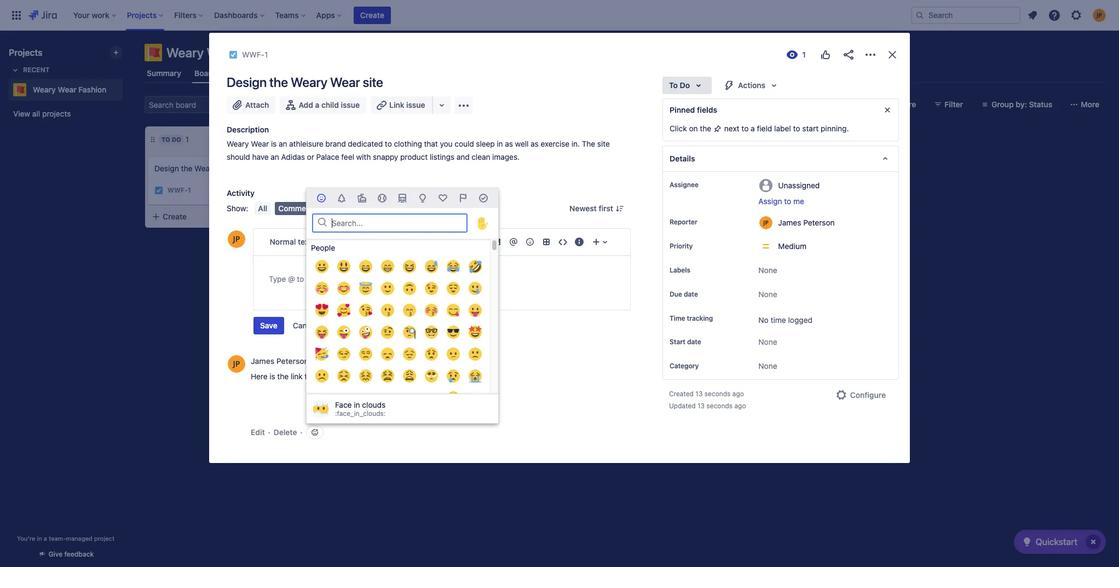 Task type: describe. For each thing, give the bounding box(es) containing it.
a for next to a field label to start pinning.
[[751, 124, 755, 133]]

:frowning2: image
[[316, 370, 329, 383]]

clothing
[[394, 139, 422, 148]]

no time logged
[[759, 316, 813, 325]]

0 horizontal spatial james peterson
[[251, 357, 309, 366]]

wwf-1 inside design the weary wear site dialog
[[242, 50, 268, 59]]

:rofl: image
[[469, 260, 482, 273]]

:face_in_clouds: image
[[312, 401, 330, 418]]

1 vertical spatial and
[[356, 372, 369, 381]]

44 seconds ago
[[315, 357, 372, 366]]

start date
[[670, 338, 702, 346]]

label
[[775, 124, 792, 133]]

give feedback button
[[31, 546, 100, 564]]

product
[[401, 152, 428, 162]]

2 as from the left
[[531, 139, 539, 148]]

:raised_hand: image
[[477, 217, 490, 230]]

normal
[[270, 237, 296, 247]]

to left the start
[[794, 124, 801, 133]]

cancel button
[[286, 317, 324, 335]]

copy link to comment image
[[379, 357, 388, 365]]

forms
[[345, 68, 368, 78]]

0 vertical spatial 13
[[696, 390, 703, 399]]

a inside button
[[315, 100, 320, 110]]

to do 1
[[162, 135, 189, 144]]

brand
[[326, 139, 346, 148]]

created 13 seconds ago updated 13 seconds ago
[[670, 390, 747, 411]]

add app image
[[457, 99, 470, 112]]

1 vertical spatial 1
[[186, 135, 189, 144]]

:zany_face: image
[[359, 326, 373, 339]]

in for a
[[37, 535, 42, 542]]

click
[[670, 124, 687, 133]]

5 cell from the left
[[399, 388, 421, 409]]

:heart_eyes: image
[[316, 304, 329, 317]]

1 horizontal spatial weary wear fashion
[[167, 45, 286, 60]]

none for labels
[[759, 266, 778, 275]]

edit button
[[251, 427, 265, 438]]

have
[[252, 152, 269, 162]]

recent
[[23, 66, 50, 74]]

0 vertical spatial wwf-1 link
[[242, 48, 268, 61]]

exercise
[[541, 139, 570, 148]]

click on the
[[670, 124, 714, 133]]

actions
[[739, 81, 766, 90]]

wear up view all projects "link"
[[58, 85, 77, 94]]

in
[[316, 136, 323, 143]]

1 vertical spatial james
[[251, 357, 275, 366]]

board
[[194, 68, 216, 78]]

:smile: image
[[359, 260, 373, 273]]

history
[[329, 204, 355, 213]]

0 horizontal spatial wwf-
[[168, 187, 188, 195]]

0 vertical spatial fashion
[[240, 45, 286, 60]]

add reaction image
[[310, 428, 319, 437]]

to inside button
[[785, 197, 792, 206]]

face
[[335, 401, 352, 410]]

1 vertical spatial ago
[[733, 390, 744, 399]]

projects
[[9, 48, 43, 58]]

quickstart button
[[1014, 530, 1107, 554]]

actions button
[[717, 77, 788, 94]]

1 vertical spatial create button
[[145, 207, 293, 227]]

2 vertical spatial seconds
[[707, 402, 733, 411]]

in for clouds
[[354, 401, 360, 410]]

pinned
[[670, 105, 696, 115]]

listings
[[430, 152, 455, 162]]

delete button
[[274, 427, 297, 438]]

in inside description weary wear is an athleisure brand dedicated to clothing that you could sleep in as well as exercise in. the site should have an adidas or palace feel with snappy product listings and clean images.
[[497, 139, 503, 148]]

uk
[[343, 372, 354, 381]]

:partying_face: image
[[316, 348, 329, 361]]

activity image
[[376, 192, 389, 205]]

italic ⌘i image
[[357, 236, 370, 249]]

or
[[307, 152, 314, 162]]

description
[[227, 125, 269, 134]]

search image
[[916, 11, 925, 19]]

athleisure
[[289, 139, 324, 148]]

design inside dialog
[[227, 75, 267, 90]]

all
[[258, 204, 267, 213]]

timeline
[[301, 68, 332, 78]]

face in clouds :face_in_clouds:
[[335, 401, 386, 418]]

Emoji name field
[[329, 215, 467, 231]]

attach button
[[227, 96, 276, 114]]

pages link
[[379, 64, 405, 83]]

assign to me button
[[759, 196, 888, 207]]

1 vertical spatial 13
[[698, 402, 705, 411]]

feel
[[342, 152, 354, 162]]

calendar
[[255, 68, 288, 78]]

flags image
[[457, 192, 470, 205]]

sleep
[[476, 139, 495, 148]]

you're in a team-managed project
[[17, 535, 114, 542]]

time
[[771, 316, 787, 325]]

actions image
[[865, 48, 878, 61]]

:cry: image
[[447, 370, 460, 383]]

save
[[260, 321, 278, 330]]

pinning.
[[821, 124, 849, 133]]

2 cell from the left
[[333, 388, 355, 409]]

0 vertical spatial james peterson
[[779, 218, 835, 227]]

4 cell from the left
[[377, 388, 399, 409]]

Search board text field
[[146, 97, 229, 112]]

the up add people image
[[270, 75, 288, 90]]

:wink: image
[[425, 282, 438, 295]]

1 vertical spatial is
[[270, 372, 275, 381]]

:unamused: image
[[359, 348, 373, 361]]

images.
[[493, 152, 520, 162]]

:confused: image
[[447, 348, 460, 361]]

category
[[670, 362, 699, 371]]

:disappointed: image
[[381, 348, 394, 361]]

menu bar inside design the weary wear site dialog
[[253, 202, 403, 215]]

:smiling_face_with_3_hearts: image
[[337, 304, 351, 317]]

emojis actions and list panel tab panel
[[307, 208, 499, 568]]

logged
[[789, 316, 813, 325]]

:sunglasses: image
[[447, 326, 460, 339]]

2 palace from the top
[[317, 372, 341, 381]]

edit
[[251, 428, 265, 437]]

here
[[251, 372, 268, 381]]

bold ⌘b image
[[341, 236, 354, 249]]

done
[[471, 136, 488, 143]]

:smirk: image
[[337, 348, 351, 361]]

0 horizontal spatial weary wear fashion
[[33, 85, 107, 94]]

1 vertical spatial seconds
[[705, 390, 731, 399]]

newest first button
[[563, 202, 631, 215]]

design the weary wear site dialog
[[209, 33, 911, 568]]

details element
[[663, 146, 900, 172]]

priority
[[670, 242, 693, 250]]

:stuck_out_tongue: image
[[469, 304, 482, 317]]

field
[[757, 124, 773, 133]]

newest first
[[570, 204, 614, 213]]

:raised_hand: image
[[473, 213, 493, 233]]

list
[[229, 68, 242, 78]]

date for start date
[[688, 338, 702, 346]]

with
[[356, 152, 371, 162]]

bullet list ⌘⇧8 image
[[433, 236, 446, 249]]

:star_struck: image
[[469, 326, 482, 339]]

to right next
[[742, 124, 749, 133]]

work log
[[366, 204, 398, 213]]

people
[[311, 243, 335, 253]]

mention image
[[508, 236, 521, 249]]

:kissing_closed_eyes: image
[[425, 304, 438, 317]]

here is the link for palace uk and adidas
[[251, 372, 397, 381]]

adidas link
[[371, 372, 397, 381]]

progress
[[324, 136, 358, 143]]

0 vertical spatial ago
[[359, 357, 372, 366]]

add image, video, or file image
[[491, 236, 504, 249]]

all button
[[255, 202, 271, 215]]

1 0 from the left
[[363, 135, 367, 144]]

1 vertical spatial wwf-1
[[168, 187, 191, 195]]

site inside description weary wear is an athleisure brand dedicated to clothing that you could sleep in as well as exercise in. the site should have an adidas or palace feel with snappy product listings and clean images.
[[598, 139, 610, 148]]

a for you're in a team-managed project
[[44, 535, 47, 542]]

1 vertical spatial adidas
[[371, 372, 397, 381]]

is inside description weary wear is an athleisure brand dedicated to clothing that you could sleep in as well as exercise in. the site should have an adidas or palace feel with snappy product listings and clean images.
[[271, 139, 277, 148]]

history button
[[325, 202, 358, 215]]

symbols image
[[437, 192, 450, 205]]

assignee
[[670, 181, 699, 189]]

0 vertical spatial site
[[363, 75, 383, 90]]

start
[[670, 338, 686, 346]]

0 vertical spatial an
[[279, 139, 287, 148]]

create banner
[[0, 0, 1120, 31]]

no
[[759, 316, 769, 325]]

tracking
[[687, 314, 713, 323]]

reporter
[[670, 218, 698, 226]]

create inside primary element
[[360, 10, 385, 19]]

reporter pin to top. only you can see pinned fields. image
[[700, 218, 709, 227]]

clean
[[472, 152, 491, 162]]

view
[[13, 109, 30, 118]]

:face_with_monocle: image
[[403, 326, 416, 339]]

:smiley: image
[[337, 260, 351, 273]]

vote options: no one has voted for this issue yet. image
[[820, 48, 833, 61]]

the down to do 1 at the left top of page
[[181, 164, 193, 173]]

normal text button
[[265, 230, 330, 254]]

the
[[582, 139, 596, 148]]

1 as from the left
[[505, 139, 513, 148]]

1 vertical spatial design the weary wear site
[[155, 164, 252, 173]]

team-
[[49, 535, 66, 542]]

:face_with_raised_eyebrow: image
[[381, 326, 394, 339]]

wear up child
[[330, 75, 360, 90]]

due date pin to top. only you can see pinned fields. image
[[701, 290, 709, 299]]

:kissing_smiling_eyes: image
[[403, 304, 416, 317]]

:confounded: image
[[359, 370, 373, 383]]

share image
[[843, 48, 856, 61]]

hide message image
[[882, 104, 895, 117]]

child
[[322, 100, 339, 110]]

2 vertical spatial 1
[[188, 187, 191, 195]]

dedicated
[[348, 139, 383, 148]]



Task type: vqa. For each thing, say whether or not it's contained in the screenshot.
logged
yes



Task type: locate. For each thing, give the bounding box(es) containing it.
cell
[[311, 388, 333, 409], [333, 388, 355, 409], [355, 388, 377, 409], [377, 388, 399, 409], [399, 388, 421, 409], [421, 388, 443, 409]]

seconds
[[327, 357, 357, 366], [705, 390, 731, 399], [707, 402, 733, 411]]

medium
[[779, 242, 807, 251]]

to for to do
[[670, 81, 678, 90]]

2 vertical spatial in
[[37, 535, 42, 542]]

1 horizontal spatial :face_in_clouds: image
[[469, 392, 482, 405]]

1 horizontal spatial to
[[670, 81, 678, 90]]

an
[[279, 139, 287, 148], [271, 152, 279, 162]]

date left due date pin to top. only you can see pinned fields. icon
[[684, 290, 698, 299]]

1 vertical spatial a
[[751, 124, 755, 133]]

Search field
[[912, 6, 1021, 24]]

do inside dropdown button
[[680, 81, 690, 90]]

:face_in_clouds:
[[335, 410, 386, 418]]

issue right child
[[341, 100, 360, 110]]

2 vertical spatial site
[[239, 164, 252, 173]]

do inside to do 1
[[172, 136, 181, 143]]

:kissing_heart: image
[[359, 304, 373, 317]]

0 horizontal spatial create
[[163, 212, 187, 221]]

1 cell from the left
[[311, 388, 333, 409]]

wwf-1 link up calendar
[[242, 48, 268, 61]]

:worried: image
[[425, 348, 438, 361]]

3 none from the top
[[759, 338, 778, 347]]

wwf-1 link down to do 1 at the left top of page
[[168, 186, 191, 195]]

design down to do 1 at the left top of page
[[155, 164, 179, 173]]

:smiling_face_with_tear: image
[[469, 282, 482, 295]]

save button
[[254, 317, 284, 335]]

comments
[[278, 204, 318, 213]]

1 horizontal spatial issue
[[407, 100, 425, 110]]

0 vertical spatial and
[[457, 152, 470, 162]]

0 vertical spatial date
[[684, 290, 698, 299]]

you
[[440, 139, 453, 148]]

code snippet image
[[557, 236, 570, 249]]

jira image
[[28, 8, 57, 22], [28, 8, 57, 22]]

:face_in_clouds: image left face at the left bottom
[[312, 401, 330, 418]]

0 vertical spatial create button
[[354, 6, 391, 24]]

add a child issue button
[[280, 96, 367, 114]]

in up images.
[[497, 139, 503, 148]]

menu bar
[[253, 202, 403, 215]]

peterson down assign to me button
[[804, 218, 835, 227]]

task image
[[229, 50, 238, 59], [155, 186, 163, 195]]

tab list
[[138, 64, 1113, 83]]

:pleading_face: image
[[425, 370, 438, 383]]

create
[[360, 10, 385, 19], [163, 212, 187, 221]]

0 vertical spatial a
[[315, 100, 320, 110]]

0 horizontal spatial issue
[[341, 100, 360, 110]]

design the weary wear site inside dialog
[[227, 75, 383, 90]]

add a child issue
[[299, 100, 360, 110]]

wwf- down to do 1 at the left top of page
[[168, 187, 188, 195]]

:blush: image
[[337, 282, 351, 295]]

:face_in_clouds: image right :flushed: image
[[469, 392, 482, 405]]

activity
[[227, 188, 255, 198]]

wwf-1
[[242, 50, 268, 59], [168, 187, 191, 195]]

start
[[803, 124, 819, 133]]

0 horizontal spatial create button
[[145, 207, 293, 227]]

to down search board "text field"
[[162, 136, 170, 143]]

cell down :tired_face: image on the left of page
[[377, 388, 399, 409]]

0 up with
[[363, 135, 367, 144]]

an right have
[[271, 152, 279, 162]]

do up pinned
[[680, 81, 690, 90]]

objects image
[[416, 192, 430, 205]]

copy link to issue image
[[266, 50, 275, 59]]

people image
[[315, 192, 328, 205]]

:stuck_out_tongue_closed_eyes: image
[[316, 326, 329, 339]]

1 horizontal spatial peterson
[[804, 218, 835, 227]]

2 none from the top
[[759, 290, 778, 299]]

1 inside design the weary wear site dialog
[[265, 50, 268, 59]]

0 horizontal spatial and
[[356, 372, 369, 381]]

0 vertical spatial task image
[[229, 50, 238, 59]]

:relieved: image
[[447, 282, 460, 295]]

issue right link
[[407, 100, 425, 110]]

:laughing: image
[[403, 260, 416, 273]]

issue inside button
[[341, 100, 360, 110]]

0 horizontal spatial in
[[37, 535, 42, 542]]

1 vertical spatial in
[[354, 401, 360, 410]]

james
[[779, 218, 802, 227], [251, 357, 275, 366]]

design
[[227, 75, 267, 90], [155, 164, 179, 173]]

projects
[[42, 109, 71, 118]]

1 vertical spatial palace
[[317, 372, 341, 381]]

cell down here is the link for palace uk and adidas
[[311, 388, 333, 409]]

weary wear fashion link
[[9, 79, 118, 101]]

fields
[[697, 105, 718, 115]]

wear up list
[[207, 45, 237, 60]]

0 vertical spatial design
[[227, 75, 267, 90]]

james peterson down me
[[779, 218, 835, 227]]

james peterson up link
[[251, 357, 309, 366]]

0 horizontal spatial wwf-1
[[168, 187, 191, 195]]

could
[[455, 139, 474, 148]]

list link
[[227, 64, 244, 83]]

:pensive: image
[[403, 348, 416, 361]]

none for due date
[[759, 290, 778, 299]]

1 palace from the top
[[316, 152, 340, 162]]

quickstart
[[1036, 537, 1078, 547]]

:relaxed: image
[[316, 282, 329, 295]]

work
[[366, 204, 385, 213]]

:face_in_clouds: image
[[469, 392, 482, 405], [312, 401, 330, 418]]

choose an emoji category tab list
[[307, 188, 499, 208]]

0 horizontal spatial design
[[155, 164, 179, 173]]

0 horizontal spatial wwf-1 link
[[168, 186, 191, 195]]

:yum: image
[[447, 304, 460, 317]]

to up snappy
[[385, 139, 392, 148]]

:stuck_out_tongue_winking_eye: image
[[337, 326, 351, 339]]

0 horizontal spatial site
[[239, 164, 252, 173]]

:flushed: image
[[447, 392, 460, 405]]

james down assign to me
[[779, 218, 802, 227]]

in inside face in clouds :face_in_clouds:
[[354, 401, 360, 410]]

weary wear fashion up view all projects "link"
[[33, 85, 107, 94]]

1 horizontal spatial site
[[363, 75, 383, 90]]

:persevere: image
[[337, 370, 351, 383]]

0 right done
[[493, 135, 498, 144]]

palace inside description weary wear is an athleisure brand dedicated to clothing that you could sleep in as well as exercise in. the site should have an adidas or palace feel with snappy product listings and clean images.
[[316, 152, 340, 162]]

wear down should
[[219, 164, 237, 173]]

:grinning: image
[[316, 260, 329, 273]]

:tired_face: image
[[381, 370, 394, 383]]

2 vertical spatial ago
[[735, 402, 747, 411]]

tab list containing board
[[138, 64, 1113, 83]]

0 vertical spatial wwf-1
[[242, 50, 268, 59]]

as right well
[[531, 139, 539, 148]]

the
[[270, 75, 288, 90], [700, 124, 712, 133], [181, 164, 193, 173], [277, 372, 289, 381]]

1 vertical spatial task image
[[155, 186, 163, 195]]

cell up :face_in_clouds:
[[355, 388, 377, 409]]

next to a field label to start pinning.
[[723, 124, 849, 133]]

normal text
[[270, 237, 312, 247]]

fashion up calendar
[[240, 45, 286, 60]]

a
[[315, 100, 320, 110], [751, 124, 755, 133], [44, 535, 47, 542]]

palace down brand
[[316, 152, 340, 162]]

1 vertical spatial site
[[598, 139, 610, 148]]

1 horizontal spatial design
[[227, 75, 267, 90]]

0 horizontal spatial peterson
[[277, 357, 309, 366]]

comments button
[[275, 202, 321, 215]]

newest first image
[[616, 204, 625, 213]]

nature image
[[335, 192, 348, 205]]

:slight_smile: image
[[381, 282, 394, 295]]

peterson
[[804, 218, 835, 227], [277, 357, 309, 366]]

0 vertical spatial create
[[360, 10, 385, 19]]

summary link
[[145, 64, 184, 83]]

task image down to do 1 at the left top of page
[[155, 186, 163, 195]]

1 none from the top
[[759, 266, 778, 275]]

and
[[457, 152, 470, 162], [356, 372, 369, 381]]

and down could
[[457, 152, 470, 162]]

show:
[[227, 204, 248, 213]]

13 right created
[[696, 390, 703, 399]]

3 cell from the left
[[355, 388, 377, 409]]

0 horizontal spatial task image
[[155, 186, 163, 195]]

wwf- left the copy link to issue icon
[[242, 50, 265, 59]]

0 horizontal spatial a
[[44, 535, 47, 542]]

the left link
[[277, 372, 289, 381]]

palace uk link
[[317, 372, 354, 381]]

1 vertical spatial design
[[155, 164, 179, 173]]

delete
[[274, 428, 297, 437]]

1 horizontal spatial a
[[315, 100, 320, 110]]

create button
[[354, 6, 391, 24], [145, 207, 293, 227]]

adidas down copy link to comment icon
[[371, 372, 397, 381]]

1 up calendar
[[265, 50, 268, 59]]

to for to do 1
[[162, 136, 170, 143]]

0 horizontal spatial as
[[505, 139, 513, 148]]

assign
[[759, 197, 783, 206]]

to inside description weary wear is an athleisure brand dedicated to clothing that you could sleep in as well as exercise in. the site should have an adidas or palace feel with snappy product listings and clean images.
[[385, 139, 392, 148]]

1 vertical spatial date
[[688, 338, 702, 346]]

:grin: image
[[381, 260, 394, 273]]

date right start
[[688, 338, 702, 346]]

all
[[32, 109, 40, 118]]

Comment - Main content area, start typing to enter text. text field
[[269, 273, 615, 286]]

wwf-
[[242, 50, 265, 59], [168, 187, 188, 195]]

to inside dropdown button
[[670, 81, 678, 90]]

cell down :weary: icon
[[399, 388, 421, 409]]

1 horizontal spatial create button
[[354, 6, 391, 24]]

to do button
[[663, 77, 712, 94]]

0 vertical spatial is
[[271, 139, 277, 148]]

wear up have
[[251, 139, 269, 148]]

2 0 from the left
[[493, 135, 498, 144]]

:joy: image
[[447, 260, 460, 273]]

create button inside primary element
[[354, 6, 391, 24]]

as left well
[[505, 139, 513, 148]]

a left field on the right top
[[751, 124, 755, 133]]

0 vertical spatial weary wear fashion
[[167, 45, 286, 60]]

adidas inside description weary wear is an athleisure brand dedicated to clothing that you could sleep in as well as exercise in. the site should have an adidas or palace feel with snappy product listings and clean images.
[[281, 152, 305, 162]]

2 horizontal spatial a
[[751, 124, 755, 133]]

1 horizontal spatial wwf-1 link
[[242, 48, 268, 61]]

:weary: image
[[403, 370, 416, 383]]

1 issue from the left
[[341, 100, 360, 110]]

palace
[[316, 152, 340, 162], [317, 372, 341, 381]]

0 vertical spatial do
[[680, 81, 690, 90]]

0
[[363, 135, 367, 144], [493, 135, 498, 144]]

1 horizontal spatial as
[[531, 139, 539, 148]]

1 vertical spatial weary wear fashion
[[33, 85, 107, 94]]

1 horizontal spatial wwf-
[[242, 50, 265, 59]]

1 vertical spatial do
[[172, 136, 181, 143]]

issue
[[341, 100, 360, 110], [407, 100, 425, 110]]

in right face at the left bottom
[[354, 401, 360, 410]]

time tracking
[[670, 314, 713, 323]]

dismiss quickstart image
[[1085, 534, 1103, 551]]

primary element
[[7, 0, 912, 30]]

date
[[684, 290, 698, 299], [688, 338, 702, 346]]

link issue button
[[371, 96, 433, 114]]

do down search board "text field"
[[172, 136, 181, 143]]

design the weary wear site down should
[[155, 164, 252, 173]]

wwf-1 up calendar
[[242, 50, 268, 59]]

give feedback
[[49, 551, 94, 559]]

do for to do
[[680, 81, 690, 90]]

to up pinned
[[670, 81, 678, 90]]

project
[[94, 535, 114, 542]]

to inside to do 1
[[162, 136, 170, 143]]

info panel image
[[573, 236, 586, 249]]

emoji picker dialog
[[306, 188, 499, 568]]

issue inside "button"
[[407, 100, 425, 110]]

weary wear fashion up list
[[167, 45, 286, 60]]

a right the add
[[315, 100, 320, 110]]

13 right 'updated'
[[698, 402, 705, 411]]

fashion up view all projects "link"
[[79, 85, 107, 94]]

1 horizontal spatial in
[[354, 401, 360, 410]]

productivity image
[[477, 192, 491, 205]]

0 horizontal spatial do
[[172, 136, 181, 143]]

:innocent: image
[[359, 282, 373, 295]]

wear inside description weary wear is an athleisure brand dedicated to clothing that you could sleep in as well as exercise in. the site should have an adidas or palace feel with snappy product listings and clean images.
[[251, 139, 269, 148]]

updated
[[670, 402, 696, 411]]

assignee pin to top. only you can see pinned fields. image
[[701, 181, 710, 190]]

1 vertical spatial wwf-1 link
[[168, 186, 191, 195]]

priority pin to top. only you can see pinned fields. image
[[696, 242, 704, 251]]

:upside_down: image
[[403, 282, 416, 295]]

profile image of james peterson image
[[228, 231, 245, 248]]

palace down 44
[[317, 372, 341, 381]]

menu bar containing all
[[253, 202, 403, 215]]

link web pages and more image
[[435, 99, 448, 112]]

1 vertical spatial wwf-
[[168, 187, 188, 195]]

weary wear fashion
[[167, 45, 286, 60], [33, 85, 107, 94]]

0 horizontal spatial :face_in_clouds: image
[[312, 401, 330, 418]]

numbered list ⌘⇧7 image
[[449, 236, 462, 249]]

1 vertical spatial create
[[163, 212, 187, 221]]

date for due date
[[684, 290, 698, 299]]

seconds right created
[[705, 390, 731, 399]]

check image
[[1021, 536, 1034, 549]]

is right here
[[270, 372, 275, 381]]

1 left 'activity' on the top of the page
[[188, 187, 191, 195]]

food & drink image
[[355, 192, 369, 205]]

james peterson image
[[258, 96, 275, 113]]

none for category
[[759, 362, 778, 371]]

add people image
[[282, 98, 295, 111]]

2 horizontal spatial in
[[497, 139, 503, 148]]

1 horizontal spatial do
[[680, 81, 690, 90]]

newest
[[570, 204, 597, 213]]

and inside description weary wear is an athleisure brand dedicated to clothing that you could sleep in as well as exercise in. the site should have an adidas or palace feel with snappy product listings and clean images.
[[457, 152, 470, 162]]

1 vertical spatial fashion
[[79, 85, 107, 94]]

the right "on"
[[700, 124, 712, 133]]

summary
[[147, 68, 181, 78]]

wwf-1 down to do 1 at the left top of page
[[168, 187, 191, 195]]

:sweat_smile: image
[[425, 260, 438, 273]]

0 vertical spatial to
[[670, 81, 678, 90]]

close image
[[886, 48, 900, 61]]

2 issue from the left
[[407, 100, 425, 110]]

1 horizontal spatial task image
[[229, 50, 238, 59]]

:nerd: image
[[425, 326, 438, 339]]

:kissing: image
[[381, 304, 394, 317]]

in.
[[572, 139, 580, 148]]

1 horizontal spatial fashion
[[240, 45, 286, 60]]

2 horizontal spatial site
[[598, 139, 610, 148]]

6 cell from the left
[[421, 388, 443, 409]]

link issue
[[390, 100, 425, 110]]

a left the team- at the bottom left of page
[[44, 535, 47, 542]]

13
[[696, 390, 703, 399], [698, 402, 705, 411]]

1 horizontal spatial 0
[[493, 135, 498, 144]]

0 horizontal spatial to
[[162, 136, 170, 143]]

1 vertical spatial to
[[162, 136, 170, 143]]

adidas left the or
[[281, 152, 305, 162]]

table image
[[540, 236, 554, 249]]

is left athleisure
[[271, 139, 277, 148]]

james up here
[[251, 357, 275, 366]]

0 vertical spatial in
[[497, 139, 503, 148]]

fashion
[[240, 45, 286, 60], [79, 85, 107, 94]]

to left me
[[785, 197, 792, 206]]

emoji image
[[524, 236, 537, 249]]

0 vertical spatial 1
[[265, 50, 268, 59]]

collapse recent projects image
[[9, 64, 22, 77]]

wwf- inside design the weary wear site dialog
[[242, 50, 265, 59]]

link image
[[475, 236, 488, 249]]

travel & places image
[[396, 192, 409, 205]]

0 vertical spatial seconds
[[327, 357, 357, 366]]

give
[[49, 551, 63, 559]]

1 horizontal spatial adidas
[[371, 372, 397, 381]]

cell down :pleading_face: image
[[421, 388, 443, 409]]

labels
[[670, 266, 691, 274]]

1 horizontal spatial james peterson
[[779, 218, 835, 227]]

cell down :persevere: icon
[[333, 388, 355, 409]]

none
[[759, 266, 778, 275], [759, 290, 778, 299], [759, 338, 778, 347], [759, 362, 778, 371]]

assign to me
[[759, 197, 805, 206]]

weary inside description weary wear is an athleisure brand dedicated to clothing that you could sleep in as well as exercise in. the site should have an adidas or palace feel with snappy product listings and clean images.
[[227, 139, 249, 148]]

0 vertical spatial james
[[779, 218, 802, 227]]

0 vertical spatial wwf-
[[242, 50, 265, 59]]

wear
[[207, 45, 237, 60], [330, 75, 360, 90], [58, 85, 77, 94], [251, 139, 269, 148], [219, 164, 237, 173]]

design up attach button
[[227, 75, 267, 90]]

fashion inside weary wear fashion link
[[79, 85, 107, 94]]

design the weary wear site up the add
[[227, 75, 383, 90]]

well
[[515, 139, 529, 148]]

in right the you're
[[37, 535, 42, 542]]

should
[[227, 152, 250, 162]]

1 vertical spatial an
[[271, 152, 279, 162]]

seconds right 'updated'
[[707, 402, 733, 411]]

and right uk
[[356, 372, 369, 381]]

weary
[[167, 45, 204, 60], [291, 75, 328, 90], [33, 85, 56, 94], [227, 139, 249, 148], [195, 164, 217, 173]]

pages
[[381, 68, 403, 78]]

0 vertical spatial design the weary wear site
[[227, 75, 383, 90]]

in
[[497, 139, 503, 148], [354, 401, 360, 410], [37, 535, 42, 542]]

an left athleisure
[[279, 139, 287, 148]]

work log button
[[363, 202, 401, 215]]

view all projects link
[[9, 104, 123, 124]]

0 horizontal spatial 0
[[363, 135, 367, 144]]

seconds up :persevere: icon
[[327, 357, 357, 366]]

4 none from the top
[[759, 362, 778, 371]]

peterson up link
[[277, 357, 309, 366]]

created
[[670, 390, 694, 399]]

2 vertical spatial a
[[44, 535, 47, 542]]

:sob: image
[[469, 370, 482, 383]]

do for to do 1
[[172, 136, 181, 143]]

unassigned
[[779, 181, 820, 190]]

0 vertical spatial peterson
[[804, 218, 835, 227]]

:slight_frown: image
[[469, 348, 482, 361]]

labels pin to top. only you can see pinned fields. image
[[693, 266, 702, 275]]

configure
[[851, 391, 886, 400]]

1 down search board "text field"
[[186, 135, 189, 144]]

task image up list
[[229, 50, 238, 59]]

0 horizontal spatial adidas
[[281, 152, 305, 162]]

0 vertical spatial adidas
[[281, 152, 305, 162]]

1 vertical spatial james peterson
[[251, 357, 309, 366]]



